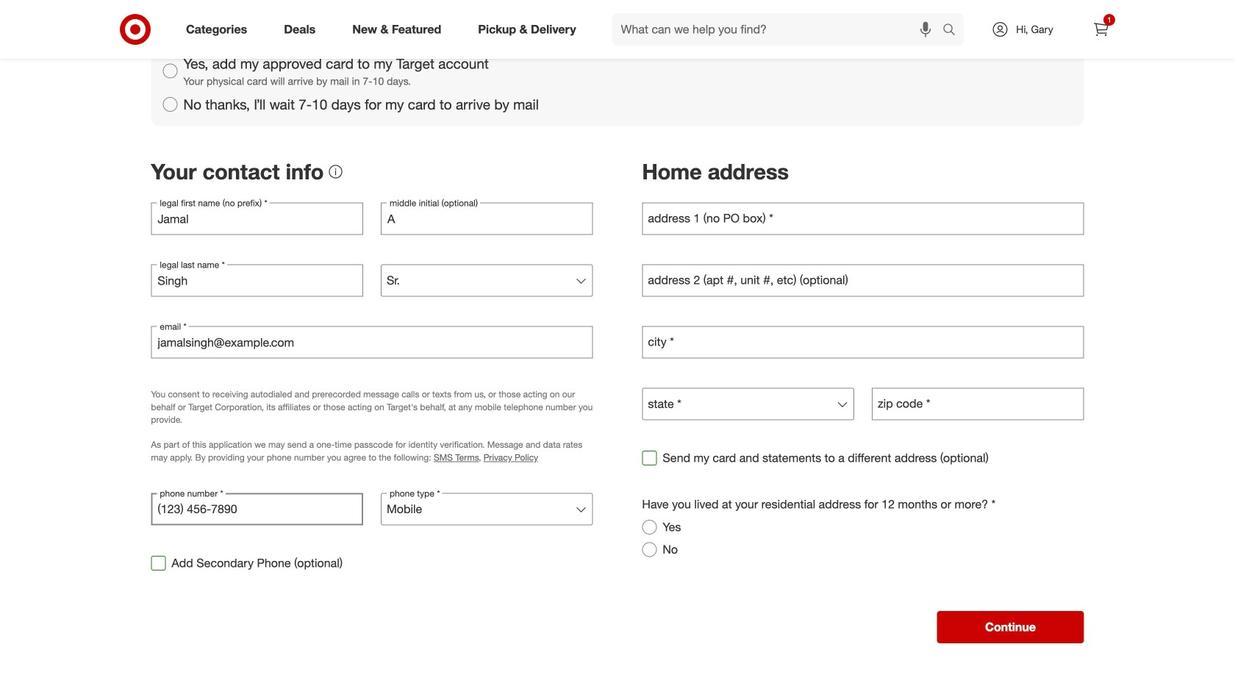 Task type: locate. For each thing, give the bounding box(es) containing it.
None checkbox
[[642, 451, 657, 466], [151, 556, 166, 571], [642, 451, 657, 466], [151, 556, 166, 571]]

What can we help you find? suggestions appear below search field
[[612, 13, 947, 46]]

None radio
[[163, 97, 178, 112], [642, 543, 657, 557], [163, 97, 178, 112], [642, 543, 657, 557]]

None text field
[[642, 203, 1085, 235], [642, 265, 1085, 297], [151, 326, 593, 359], [872, 388, 1085, 420], [642, 203, 1085, 235], [642, 265, 1085, 297], [151, 326, 593, 359], [872, 388, 1085, 420]]

None text field
[[151, 203, 363, 235], [381, 203, 593, 235], [151, 265, 363, 297], [642, 326, 1085, 359], [151, 203, 363, 235], [381, 203, 593, 235], [151, 265, 363, 297], [642, 326, 1085, 359]]

None radio
[[163, 64, 178, 78], [642, 520, 657, 535], [163, 64, 178, 78], [642, 520, 657, 535]]

None telephone field
[[151, 493, 363, 526]]



Task type: vqa. For each thing, say whether or not it's contained in the screenshot.
the
no



